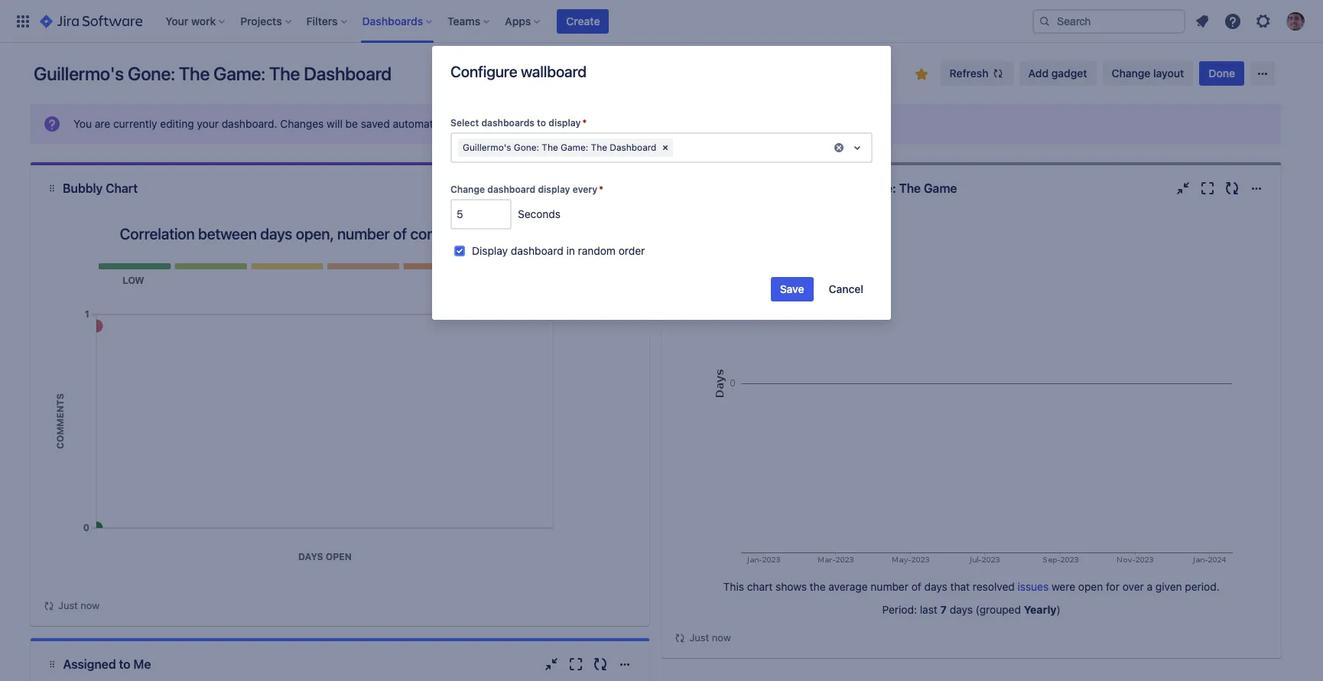 Task type: locate. For each thing, give the bounding box(es) containing it.
just inside resolution time: guillermo's gone: the game region
[[690, 631, 710, 644]]

the
[[810, 580, 826, 593]]

will
[[327, 117, 343, 130]]

1 vertical spatial to
[[119, 657, 131, 671]]

of inside resolution time: guillermo's gone: the game region
[[912, 580, 922, 593]]

gone: inside configure wallboard dialog
[[514, 142, 540, 153]]

gone: up the currently
[[128, 63, 175, 84]]

0 vertical spatial of
[[393, 225, 407, 243]]

an arrow curved in a circular way on the button that refreshes the dashboard image
[[43, 600, 55, 612]]

0 vertical spatial just
[[58, 599, 78, 611]]

1 vertical spatial guillermo's gone: the game: the dashboard
[[463, 142, 657, 153]]

1 horizontal spatial guillermo's
[[463, 142, 512, 153]]

dashboard
[[488, 184, 536, 195], [511, 244, 564, 257]]

* down wallboard
[[583, 117, 587, 129]]

0 horizontal spatial days
[[260, 225, 293, 243]]

the up changes
[[269, 63, 300, 84]]

the
[[179, 63, 210, 84], [269, 63, 300, 84], [542, 142, 558, 153], [591, 142, 608, 153], [900, 181, 921, 195]]

dashboard down the participants
[[511, 244, 564, 257]]

dashboard left clear image
[[610, 142, 657, 153]]

in
[[567, 244, 575, 257]]

guillermo's up you
[[34, 63, 124, 84]]

* right 'every'
[[599, 184, 604, 195]]

1 horizontal spatial guillermo's gone: the game: the dashboard
[[463, 142, 657, 153]]

1 vertical spatial of
[[912, 580, 922, 593]]

jira software image
[[40, 12, 143, 30], [40, 12, 143, 30]]

1 horizontal spatial just now
[[690, 631, 731, 644]]

just right an arrow curved in a circular way on the button that refreshes the dashboard image
[[690, 631, 710, 644]]

2 vertical spatial days
[[950, 603, 973, 616]]

number right open,
[[337, 225, 390, 243]]

period:
[[883, 603, 918, 616]]

resolved
[[973, 580, 1015, 593]]

to right "dashboards"
[[537, 117, 546, 129]]

0 horizontal spatial *
[[583, 117, 587, 129]]

display
[[549, 117, 581, 129], [538, 184, 571, 195]]

days
[[260, 225, 293, 243], [925, 580, 948, 593], [950, 603, 973, 616]]

1 horizontal spatial now
[[712, 631, 731, 644]]

0 vertical spatial guillermo's
[[34, 63, 124, 84]]

1 vertical spatial now
[[712, 631, 731, 644]]

0 vertical spatial dashboard
[[488, 184, 536, 195]]

correlation between days open, number of comments, and participants
[[120, 225, 599, 243]]

0 horizontal spatial guillermo's gone: the game: the dashboard
[[34, 63, 392, 84]]

0 vertical spatial gone:
[[128, 63, 175, 84]]

period: last 7 days (grouped yearly )
[[883, 603, 1061, 616]]

add gadget
[[1029, 67, 1088, 80]]

between
[[198, 225, 257, 243]]

guillermo's gone: the game: the dashboard up minimize bubbly chart icon
[[463, 142, 657, 153]]

the up refresh bubbly chart image
[[591, 142, 608, 153]]

random
[[578, 244, 616, 257]]

1 horizontal spatial to
[[537, 117, 546, 129]]

maximize bubbly chart image
[[567, 179, 586, 197]]

guillermo's down "dashboards"
[[463, 142, 512, 153]]

be
[[346, 117, 358, 130]]

minimize bubbly chart image
[[543, 179, 561, 197]]

changes
[[280, 117, 324, 130]]

dashboard up be
[[304, 63, 392, 84]]

0 vertical spatial to
[[537, 117, 546, 129]]

order
[[619, 244, 645, 257]]

now inside resolution time: guillermo's gone: the game region
[[712, 631, 731, 644]]

)
[[1057, 603, 1061, 616]]

1 vertical spatial dashboard
[[610, 142, 657, 153]]

of left comments,
[[393, 225, 407, 243]]

create banner
[[0, 0, 1324, 43]]

done link
[[1200, 61, 1245, 86]]

0 horizontal spatial of
[[393, 225, 407, 243]]

refresh button
[[941, 61, 1014, 86]]

resolution
[[696, 181, 757, 195]]

0 vertical spatial game:
[[214, 63, 266, 84]]

0 vertical spatial number
[[337, 225, 390, 243]]

just inside bubbly chart region
[[58, 599, 78, 611]]

game: up dashboard.
[[214, 63, 266, 84]]

2 vertical spatial guillermo's
[[795, 181, 860, 195]]

0 horizontal spatial dashboard
[[304, 63, 392, 84]]

to inside configure wallboard dialog
[[537, 117, 546, 129]]

days inside bubbly chart region
[[260, 225, 293, 243]]

now
[[81, 599, 100, 611], [712, 631, 731, 644]]

1 vertical spatial just
[[690, 631, 710, 644]]

display down wallboard
[[549, 117, 581, 129]]

1 horizontal spatial days
[[925, 580, 948, 593]]

done
[[1209, 67, 1236, 80]]

now inside bubbly chart region
[[81, 599, 100, 611]]

0 horizontal spatial gone:
[[128, 63, 175, 84]]

display
[[472, 244, 508, 257]]

now for an arrow curved in a circular way on the button that refreshes the dashboard icon
[[81, 599, 100, 611]]

save
[[780, 282, 805, 295]]

2 horizontal spatial days
[[950, 603, 973, 616]]

1 vertical spatial game:
[[561, 142, 589, 153]]

just now
[[58, 599, 100, 611], [690, 631, 731, 644]]

gone: down 'select dashboards to display *'
[[514, 142, 540, 153]]

1 vertical spatial days
[[925, 580, 948, 593]]

dashboard
[[304, 63, 392, 84], [610, 142, 657, 153]]

just now inside resolution time: guillermo's gone: the game region
[[690, 631, 731, 644]]

game
[[924, 181, 958, 195]]

1 horizontal spatial of
[[912, 580, 922, 593]]

dashboards
[[482, 117, 535, 129]]

Search field
[[1033, 9, 1186, 33]]

days up last
[[925, 580, 948, 593]]

maximize assigned to me image
[[567, 655, 586, 673]]

were
[[1052, 580, 1076, 593]]

maximize resolution time: guillermo's gone: the game image
[[1199, 179, 1218, 197]]

2 horizontal spatial guillermo's
[[795, 181, 860, 195]]

1 horizontal spatial game:
[[561, 142, 589, 153]]

issues
[[1018, 580, 1049, 593]]

saved
[[361, 117, 390, 130]]

0 vertical spatial display
[[549, 117, 581, 129]]

chart
[[748, 580, 773, 593]]

create button
[[557, 9, 610, 33]]

of up last
[[912, 580, 922, 593]]

assigned
[[63, 657, 116, 671]]

1 vertical spatial guillermo's
[[463, 142, 512, 153]]

0 vertical spatial *
[[583, 117, 587, 129]]

guillermo's gone: the game: the dashboard up your at left top
[[34, 63, 392, 84]]

the up your at left top
[[179, 63, 210, 84]]

are
[[95, 117, 110, 130]]

2 vertical spatial gone:
[[863, 181, 897, 195]]

create
[[567, 14, 600, 27]]

*
[[583, 117, 587, 129], [599, 184, 604, 195]]

configure
[[451, 63, 518, 80]]

that
[[951, 580, 970, 593]]

0 horizontal spatial number
[[337, 225, 390, 243]]

guillermo's down clear image
[[795, 181, 860, 195]]

1 vertical spatial number
[[871, 580, 909, 593]]

change dashboard display every *
[[451, 184, 604, 195]]

number inside resolution time: guillermo's gone: the game region
[[871, 580, 909, 593]]

gone:
[[128, 63, 175, 84], [514, 142, 540, 153], [863, 181, 897, 195]]

0 vertical spatial dashboard
[[304, 63, 392, 84]]

number up period:
[[871, 580, 909, 593]]

change
[[451, 184, 485, 195]]

just now right an arrow curved in a circular way on the button that refreshes the dashboard image
[[690, 631, 731, 644]]

this
[[724, 580, 745, 593]]

a
[[1148, 580, 1153, 593]]

days right 7
[[950, 603, 973, 616]]

just now right an arrow curved in a circular way on the button that refreshes the dashboard icon
[[58, 599, 100, 611]]

wallboard
[[521, 63, 587, 80]]

just
[[58, 599, 78, 611], [690, 631, 710, 644]]

now right an arrow curved in a circular way on the button that refreshes the dashboard icon
[[81, 599, 100, 611]]

gone: down open image
[[863, 181, 897, 195]]

* for change dashboard display every *
[[599, 184, 604, 195]]

to left me
[[119, 657, 131, 671]]

comments,
[[411, 225, 486, 243]]

clear image
[[660, 142, 672, 154]]

number
[[337, 225, 390, 243], [871, 580, 909, 593]]

clear image
[[833, 142, 846, 154]]

1 vertical spatial *
[[599, 184, 604, 195]]

just right an arrow curved in a circular way on the button that refreshes the dashboard icon
[[58, 599, 78, 611]]

time:
[[760, 181, 792, 195]]

dashboard up seconds
[[488, 184, 536, 195]]

to
[[537, 117, 546, 129], [119, 657, 131, 671]]

0 vertical spatial now
[[81, 599, 100, 611]]

just for an arrow curved in a circular way on the button that refreshes the dashboard icon
[[58, 599, 78, 611]]

guillermo's
[[34, 63, 124, 84], [463, 142, 512, 153], [795, 181, 860, 195]]

1 vertical spatial display
[[538, 184, 571, 195]]

1 horizontal spatial *
[[599, 184, 604, 195]]

guillermo's inside configure wallboard dialog
[[463, 142, 512, 153]]

1 horizontal spatial dashboard
[[610, 142, 657, 153]]

configure wallboard dialog
[[432, 46, 892, 320]]

game: up maximize bubbly chart image
[[561, 142, 589, 153]]

1 horizontal spatial number
[[871, 580, 909, 593]]

of
[[393, 225, 407, 243], [912, 580, 922, 593]]

0 vertical spatial days
[[260, 225, 293, 243]]

1 vertical spatial dashboard
[[511, 244, 564, 257]]

yearly
[[1025, 603, 1057, 616]]

cancel
[[829, 282, 864, 295]]

dashboard for display
[[488, 184, 536, 195]]

1 vertical spatial just now
[[690, 631, 731, 644]]

resolution time: guillermo's gone: the game
[[696, 181, 958, 195]]

every
[[573, 184, 598, 195]]

0 horizontal spatial just
[[58, 599, 78, 611]]

now right an arrow curved in a circular way on the button that refreshes the dashboard image
[[712, 631, 731, 644]]

just now inside bubbly chart region
[[58, 599, 100, 611]]

shows
[[776, 580, 807, 593]]

2 horizontal spatial gone:
[[863, 181, 897, 195]]

1 horizontal spatial gone:
[[514, 142, 540, 153]]

7
[[941, 603, 947, 616]]

guillermo's gone: the game: the dashboard inside configure wallboard dialog
[[463, 142, 657, 153]]

0 horizontal spatial now
[[81, 599, 100, 611]]

game:
[[214, 63, 266, 84], [561, 142, 589, 153]]

days left open,
[[260, 225, 293, 243]]

configure wallboard
[[451, 63, 587, 80]]

refresh image
[[992, 67, 1005, 80]]

guillermo's gone: the game: the dashboard
[[34, 63, 392, 84], [463, 142, 657, 153]]

1 vertical spatial gone:
[[514, 142, 540, 153]]

gadget
[[1052, 67, 1088, 80]]

1 horizontal spatial just
[[690, 631, 710, 644]]

0 horizontal spatial just now
[[58, 599, 100, 611]]

refresh
[[950, 67, 989, 80]]

now for an arrow curved in a circular way on the button that refreshes the dashboard image
[[712, 631, 731, 644]]

0 vertical spatial just now
[[58, 599, 100, 611]]

0 horizontal spatial guillermo's
[[34, 63, 124, 84]]

display up seconds
[[538, 184, 571, 195]]



Task type: describe. For each thing, give the bounding box(es) containing it.
0 vertical spatial guillermo's gone: the game: the dashboard
[[34, 63, 392, 84]]

chart
[[106, 181, 138, 195]]

open
[[1079, 580, 1104, 593]]

just for an arrow curved in a circular way on the button that refreshes the dashboard image
[[690, 631, 710, 644]]

undefined generated chart image image
[[705, 211, 1240, 568]]

select
[[451, 117, 479, 129]]

dashboard for in
[[511, 244, 564, 257]]

0 horizontal spatial to
[[119, 657, 131, 671]]

currently
[[113, 117, 157, 130]]

automatically.
[[393, 117, 461, 130]]

over
[[1123, 580, 1145, 593]]

search image
[[1039, 15, 1052, 27]]

seconds
[[518, 207, 561, 220]]

game: inside configure wallboard dialog
[[561, 142, 589, 153]]

an arrow curved in a circular way on the button that refreshes the dashboard image
[[675, 632, 687, 644]]

your
[[197, 117, 219, 130]]

dashboard inside configure wallboard dialog
[[610, 142, 657, 153]]

you
[[73, 117, 92, 130]]

open,
[[296, 225, 334, 243]]

of inside bubbly chart region
[[393, 225, 407, 243]]

0 horizontal spatial game:
[[214, 63, 266, 84]]

bubbly chart
[[63, 181, 138, 195]]

select dashboards to display *
[[451, 117, 587, 129]]

period.
[[1186, 580, 1220, 593]]

display dashboard in random order
[[472, 244, 645, 257]]

(grouped
[[976, 603, 1022, 616]]

time field
[[452, 201, 510, 228]]

minimize assigned to me image
[[543, 655, 561, 673]]

cancel button
[[820, 277, 873, 302]]

open image
[[849, 139, 867, 157]]

number inside bubbly chart region
[[337, 225, 390, 243]]

add
[[1029, 67, 1049, 80]]

dashboard.
[[222, 117, 277, 130]]

resolution time: guillermo's gone: the game region
[[675, 211, 1270, 646]]

just now for an arrow curved in a circular way on the button that refreshes the dashboard image
[[690, 631, 731, 644]]

issues link
[[1018, 580, 1049, 593]]

and
[[490, 225, 515, 243]]

assigned to me
[[63, 657, 151, 671]]

bubbly chart region
[[43, 211, 638, 614]]

star guillermo's gone: the game: the dashboard image
[[913, 65, 931, 83]]

last
[[921, 603, 938, 616]]

primary element
[[9, 0, 1033, 42]]

refresh assigned to me image
[[592, 655, 610, 673]]

the down 'select dashboards to display *'
[[542, 142, 558, 153]]

editing
[[160, 117, 194, 130]]

save button
[[771, 277, 814, 302]]

bubbly
[[63, 181, 103, 195]]

correlation
[[120, 225, 195, 243]]

minimize resolution time: guillermo's gone: the game image
[[1175, 179, 1193, 197]]

refresh resolution time: guillermo's gone: the game image
[[1224, 179, 1242, 197]]

just now for an arrow curved in a circular way on the button that refreshes the dashboard icon
[[58, 599, 100, 611]]

add gadget button
[[1020, 61, 1097, 86]]

you are currently editing your dashboard. changes will be saved automatically.
[[73, 117, 461, 130]]

participants
[[519, 225, 599, 243]]

average
[[829, 580, 868, 593]]

this chart shows the average number of days that resolved issues were open for over a given period.
[[724, 580, 1220, 593]]

given
[[1156, 580, 1183, 593]]

refresh bubbly chart image
[[592, 179, 610, 197]]

the left game
[[900, 181, 921, 195]]

me
[[134, 657, 151, 671]]

for
[[1107, 580, 1120, 593]]

* for select dashboards to display *
[[583, 117, 587, 129]]



Task type: vqa. For each thing, say whether or not it's contained in the screenshot.
Guillermo's
yes



